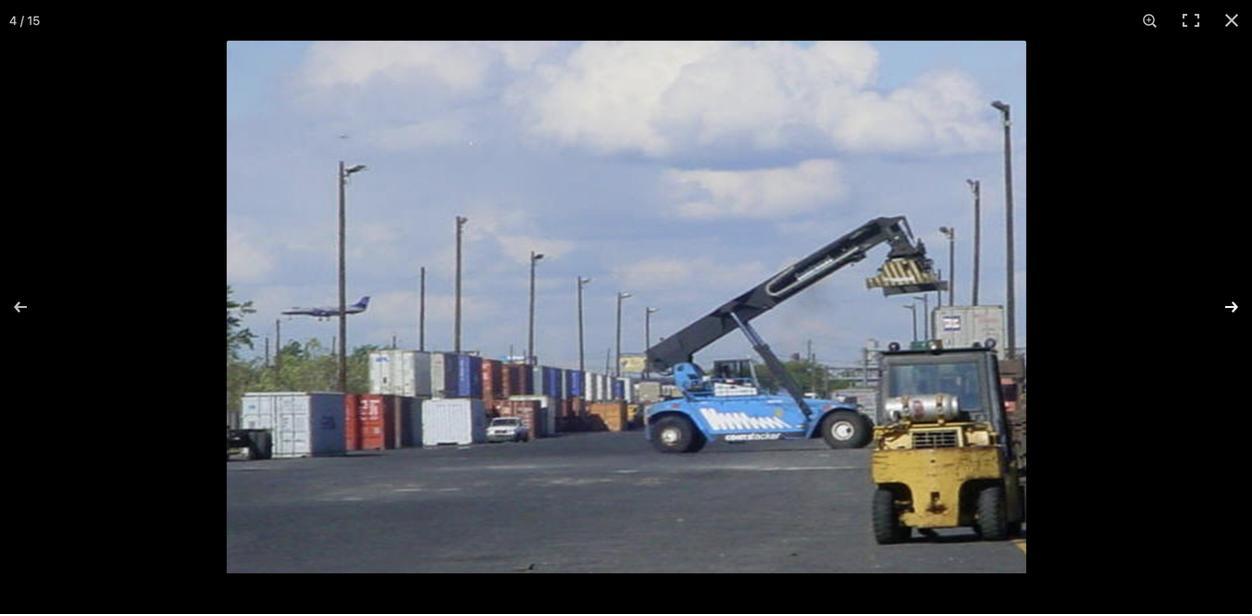 Task type: vqa. For each thing, say whether or not it's contained in the screenshot.
vessel schedule
yes



Task type: locate. For each thing, give the bounding box(es) containing it.
vessel schedule
[[722, 24, 825, 41]]

quick links link
[[19, 22, 103, 43]]

safety
[[631, 24, 671, 41]]

newark
[[524, 134, 575, 152]]

photos.
[[709, 134, 760, 152]]

quick
[[19, 24, 55, 41]]

driver registration link
[[833, 15, 963, 50]]

port
[[493, 134, 521, 152]]

container
[[579, 134, 645, 152]]

video image
[[32, 0, 309, 22]]

registration
[[881, 24, 956, 41]]

links
[[59, 24, 92, 41]]

driver registration
[[840, 24, 956, 41]]

4
[[9, 13, 17, 27]]

quick links
[[19, 24, 92, 41]]



Task type: describe. For each thing, give the bounding box(es) containing it.
home
[[468, 24, 506, 41]]

photo gallery
[[513, 82, 740, 117]]

4 / 15
[[9, 13, 40, 27]]

driver
[[840, 24, 877, 41]]

contacts
[[971, 24, 1027, 41]]

15
[[27, 13, 40, 27]]

rail
[[685, 24, 708, 41]]

/
[[20, 13, 24, 27]]

terminal
[[648, 134, 705, 152]]

port newark container terminal photos.
[[493, 134, 760, 152]]

rail link
[[678, 15, 715, 50]]

safety link
[[623, 15, 678, 50]]

vessel
[[722, 24, 763, 41]]

gallery
[[614, 82, 740, 117]]

photo
[[513, 82, 608, 117]]

contacts link
[[963, 15, 1035, 50]]

schedule
[[767, 24, 825, 41]]

vessel schedule link
[[715, 15, 833, 50]]

home link
[[461, 15, 513, 50]]



